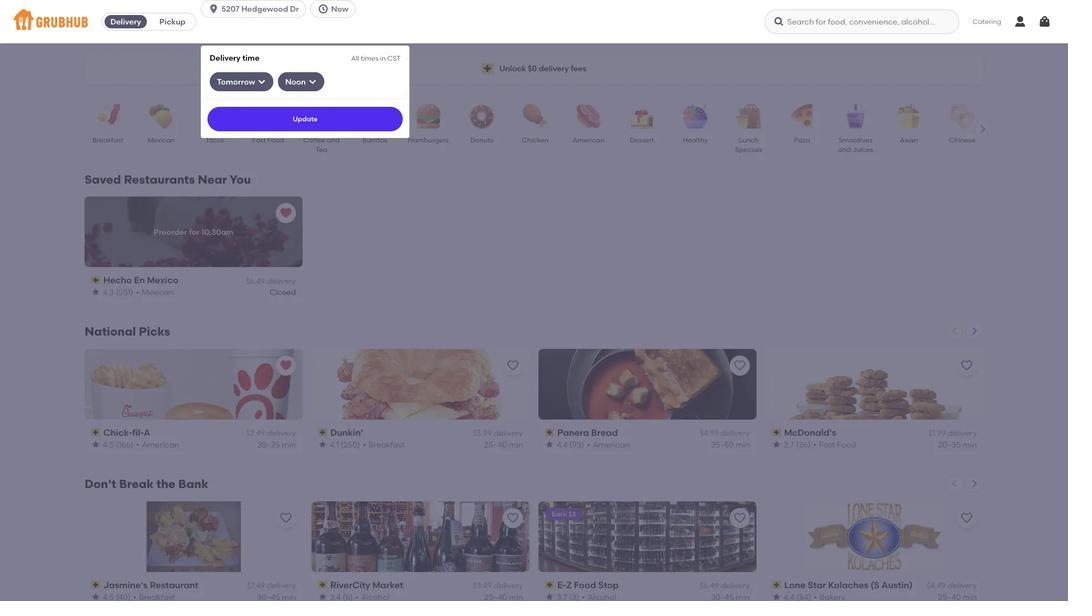 Task type: locate. For each thing, give the bounding box(es) containing it.
0 horizontal spatial 20–35
[[257, 440, 280, 449]]

0 horizontal spatial subscription pass image
[[91, 276, 101, 284]]

1 horizontal spatial subscription pass image
[[318, 581, 328, 589]]

2 saved restaurant button from the top
[[276, 356, 296, 376]]

• right (250)
[[363, 440, 366, 449]]

20–35 min for mcdonald's
[[939, 440, 978, 449]]

1 vertical spatial delivery
[[210, 53, 241, 62]]

1 vertical spatial $6.49 delivery
[[700, 581, 750, 590]]

smoothies and juices image
[[837, 104, 876, 129]]

20–35 for chick-fil-a
[[257, 440, 280, 449]]

(166)
[[116, 440, 133, 449]]

1 horizontal spatial 20–35
[[939, 440, 962, 449]]

bread
[[592, 427, 618, 438]]

1 vertical spatial fast
[[820, 440, 836, 449]]

saved restaurant button
[[276, 203, 296, 223], [276, 356, 296, 376]]

4.1
[[330, 440, 339, 449]]

save this restaurant image
[[961, 359, 974, 372], [507, 511, 520, 525]]

market
[[373, 580, 404, 590]]

mcdonald's
[[785, 427, 837, 438]]

delivery left time
[[210, 53, 241, 62]]

$6.49 for hecho en mexico
[[246, 276, 265, 285]]

hamburgers
[[408, 136, 449, 144]]

caret right icon image for don't break the bank
[[971, 479, 980, 488]]

subscription pass image left chick-
[[91, 429, 101, 437]]

1 vertical spatial and
[[838, 146, 851, 154]]

2 horizontal spatial food
[[838, 440, 857, 449]]

4 min from the left
[[963, 440, 978, 449]]

save this restaurant button
[[503, 356, 523, 376], [730, 356, 750, 376], [957, 356, 978, 376], [276, 508, 296, 528], [503, 508, 523, 528], [730, 508, 750, 528], [957, 508, 978, 528]]

mexican
[[148, 136, 175, 144], [142, 287, 174, 297]]

star icon image for hecho en mexico
[[91, 288, 100, 297]]

you
[[230, 173, 251, 187]]

breakfast right (250)
[[369, 440, 405, 449]]

catering button
[[965, 9, 1010, 34]]

lone star kolaches (s austin) logo image
[[807, 501, 943, 572]]

4.5
[[103, 440, 114, 449]]

mexican image
[[142, 104, 181, 129]]

star icon image for chick-fil-a
[[91, 440, 100, 449]]

save this restaurant button for mcdonald's
[[957, 356, 978, 376]]

• for dunkin'
[[363, 440, 366, 449]]

min right 35–50
[[736, 440, 750, 449]]

0 vertical spatial and
[[327, 136, 340, 144]]

(s
[[871, 580, 880, 590]]

1 vertical spatial mexican
[[142, 287, 174, 297]]

update button
[[208, 107, 403, 131]]

closed
[[270, 287, 296, 297]]

specials
[[736, 146, 763, 154]]

3 min from the left
[[736, 440, 750, 449]]

rivercity market
[[330, 580, 404, 590]]

1 caret left icon image from the top
[[951, 327, 960, 336]]

$2.49 delivery
[[246, 428, 296, 438]]

20–35 min down $1.99 delivery
[[939, 440, 978, 449]]

$3.49
[[473, 581, 492, 590]]

1 horizontal spatial fast
[[820, 440, 836, 449]]

min for mcdonald's
[[963, 440, 978, 449]]

$3.49 delivery
[[473, 581, 523, 590]]

$4.99
[[700, 428, 719, 438]]

1 vertical spatial svg image
[[1039, 15, 1052, 28]]

and inside coffee and tea
[[327, 136, 340, 144]]

10:30am
[[201, 227, 234, 236]]

and down smoothies
[[838, 146, 851, 154]]

1 horizontal spatial 20–35 min
[[939, 440, 978, 449]]

fast down mcdonald's
[[820, 440, 836, 449]]

min down $2.49 delivery
[[282, 440, 296, 449]]

delivery
[[539, 64, 569, 73], [267, 276, 296, 285], [267, 428, 296, 438], [494, 428, 523, 438], [721, 428, 750, 438], [948, 428, 978, 438], [267, 581, 296, 590], [494, 581, 523, 590], [721, 581, 750, 590], [948, 581, 978, 590]]

hecho
[[103, 275, 132, 286]]

0 vertical spatial $6.49
[[246, 276, 265, 285]]

unlock
[[500, 64, 526, 73]]

0 vertical spatial food
[[268, 136, 284, 144]]

2 min from the left
[[509, 440, 523, 449]]

2 vertical spatial food
[[574, 580, 597, 590]]

0 horizontal spatial fast
[[253, 136, 266, 144]]

• down fil-
[[136, 440, 139, 449]]

1 horizontal spatial $6.49 delivery
[[700, 581, 750, 590]]

save this restaurant image for lone star kolaches (s austin)
[[961, 511, 974, 525]]

save this restaurant image
[[507, 359, 520, 372], [734, 359, 747, 372], [279, 511, 293, 525], [734, 511, 747, 525], [961, 511, 974, 525]]

food
[[268, 136, 284, 144], [838, 440, 857, 449], [574, 580, 597, 590]]

caret right icon image for national picks
[[971, 327, 980, 336]]

• american for chick-fil-a
[[136, 440, 179, 449]]

• for panera bread
[[587, 440, 590, 449]]

delivery for jasmine's restaurant
[[267, 581, 296, 590]]

food for • fast food
[[838, 440, 857, 449]]

panera
[[558, 427, 589, 438]]

american
[[573, 136, 605, 144], [142, 440, 179, 449], [593, 440, 630, 449]]

0 horizontal spatial • american
[[136, 440, 179, 449]]

save this restaurant button for rivercity market
[[503, 508, 523, 528]]

star icon image for rivercity market
[[318, 593, 327, 601]]

1 horizontal spatial and
[[838, 146, 851, 154]]

don't
[[85, 477, 116, 491]]

0 vertical spatial subscription pass image
[[91, 276, 101, 284]]

subscription pass image left mcdonald's
[[773, 429, 783, 437]]

1 horizontal spatial save this restaurant image
[[961, 359, 974, 372]]

breakfast down 'breakfast' image
[[93, 136, 123, 144]]

delivery for e-z food stop
[[721, 581, 750, 590]]

breakfast image
[[89, 104, 127, 129]]

caret left icon image
[[951, 327, 960, 336], [951, 479, 960, 488]]

star icon image for lone star kolaches (s austin)
[[773, 593, 782, 601]]

subscription pass image left hecho
[[91, 276, 101, 284]]

1 vertical spatial saved restaurant button
[[276, 356, 296, 376]]

svg image inside 5207 hedgewood dr 'button'
[[208, 3, 219, 14]]

(551)
[[116, 287, 133, 297]]

and inside smoothies and juices
[[838, 146, 851, 154]]

(36)
[[797, 440, 811, 449]]

now button
[[311, 0, 360, 18]]

0 vertical spatial saved restaurant button
[[276, 203, 296, 223]]

0 vertical spatial caret left icon image
[[951, 327, 960, 336]]

5207 hedgewood dr button
[[201, 0, 311, 18]]

1 20–35 from the left
[[257, 440, 280, 449]]

subscription pass image
[[91, 429, 101, 437], [318, 429, 328, 437], [546, 429, 555, 437], [91, 581, 101, 589], [546, 581, 555, 589], [773, 581, 783, 589]]

1 horizontal spatial breakfast
[[369, 440, 405, 449]]

a
[[144, 427, 151, 438]]

$6.49 delivery for e-z food stop
[[700, 581, 750, 590]]

national picks
[[85, 324, 170, 339]]

food right (36) at the right of the page
[[838, 440, 857, 449]]

subscription pass image left the rivercity
[[318, 581, 328, 589]]

2 20–35 from the left
[[939, 440, 962, 449]]

1 20–35 min from the left
[[257, 440, 296, 449]]

2 horizontal spatial svg image
[[1039, 15, 1052, 28]]

subscription pass image left dunkin'
[[318, 429, 328, 437]]

0 horizontal spatial $6.49
[[246, 276, 265, 285]]

20–35
[[257, 440, 280, 449], [939, 440, 962, 449]]

$6.49 delivery for hecho en mexico
[[246, 276, 296, 285]]

1 vertical spatial caret left icon image
[[951, 479, 960, 488]]

1 saved restaurant button from the top
[[276, 203, 296, 223]]

1 horizontal spatial delivery
[[210, 53, 241, 62]]

save this restaurant image for mcdonald's
[[961, 359, 974, 372]]

2 vertical spatial subscription pass image
[[318, 581, 328, 589]]

• american
[[136, 440, 179, 449], [587, 440, 630, 449]]

0 horizontal spatial breakfast
[[93, 136, 123, 144]]

subscription pass image for dunkin'
[[318, 429, 328, 437]]

coffee and tea image
[[302, 104, 341, 129]]

american down american image
[[573, 136, 605, 144]]

subscription pass image for rivercity market
[[318, 581, 328, 589]]

lunch specials
[[736, 136, 763, 154]]

0 horizontal spatial 20–35 min
[[257, 440, 296, 449]]

• american down bread
[[587, 440, 630, 449]]

asian image
[[890, 104, 929, 129]]

2 caret left icon image from the top
[[951, 479, 960, 488]]

subscription pass image left e-
[[546, 581, 555, 589]]

• right (93)
[[587, 440, 590, 449]]

hamburgers image
[[409, 104, 448, 129]]

lone
[[785, 580, 806, 590]]

4.3 (551)
[[103, 287, 133, 297]]

0 horizontal spatial delivery
[[110, 17, 141, 26]]

0 vertical spatial fast
[[253, 136, 266, 144]]

0 vertical spatial delivery
[[110, 17, 141, 26]]

subscription pass image for e-z food stop
[[546, 581, 555, 589]]

0 horizontal spatial svg image
[[208, 3, 219, 14]]

chicken image
[[516, 104, 555, 129]]

star icon image
[[91, 288, 100, 297], [91, 440, 100, 449], [318, 440, 327, 449], [546, 440, 554, 449], [773, 440, 782, 449], [91, 593, 100, 601], [318, 593, 327, 601], [546, 593, 554, 601], [773, 593, 782, 601]]

1 vertical spatial save this restaurant image
[[507, 511, 520, 525]]

• american down a
[[136, 440, 179, 449]]

$6.49 delivery
[[246, 276, 296, 285], [700, 581, 750, 590]]

2 horizontal spatial svg image
[[774, 16, 785, 27]]

1 horizontal spatial svg image
[[308, 77, 317, 86]]

food down fast food image
[[268, 136, 284, 144]]

svg image
[[208, 3, 219, 14], [1039, 15, 1052, 28], [308, 77, 317, 86]]

subscription pass image left jasmine's
[[91, 581, 101, 589]]

food right z
[[574, 580, 597, 590]]

1 vertical spatial subscription pass image
[[773, 429, 783, 437]]

pickup button
[[149, 13, 196, 31]]

5207
[[222, 4, 240, 14]]

0 vertical spatial save this restaurant image
[[961, 359, 974, 372]]

20–35 min for chick-fil-a
[[257, 440, 296, 449]]

for
[[189, 227, 200, 236]]

$6.49
[[246, 276, 265, 285], [700, 581, 719, 590]]

1 horizontal spatial svg image
[[318, 3, 329, 14]]

caret right icon image
[[979, 125, 988, 134], [971, 327, 980, 336], [971, 479, 980, 488]]

$7.49
[[247, 581, 265, 590]]

min for panera bread
[[736, 440, 750, 449]]

2 horizontal spatial subscription pass image
[[773, 429, 783, 437]]

mexican down mexico
[[142, 287, 174, 297]]

american down a
[[142, 440, 179, 449]]

saved restaurant button for chick-fil-a
[[276, 356, 296, 376]]

2 vertical spatial caret right icon image
[[971, 479, 980, 488]]

and
[[327, 136, 340, 144], [838, 146, 851, 154]]

0 horizontal spatial and
[[327, 136, 340, 144]]

near
[[198, 173, 227, 187]]

min for chick-fil-a
[[282, 440, 296, 449]]

$3.99 delivery
[[473, 428, 523, 438]]

mexican down mexican image
[[148, 136, 175, 144]]

1 horizontal spatial $6.49
[[700, 581, 719, 590]]

american image
[[569, 104, 608, 129]]

2 • american from the left
[[587, 440, 630, 449]]

•
[[136, 287, 139, 297], [136, 440, 139, 449], [363, 440, 366, 449], [587, 440, 590, 449], [814, 440, 817, 449]]

star icon image for panera bread
[[546, 440, 554, 449]]

time
[[243, 53, 260, 62]]

rivercity
[[330, 580, 371, 590]]

2 20–35 min from the left
[[939, 440, 978, 449]]

subscription pass image left panera
[[546, 429, 555, 437]]

25–40
[[485, 440, 507, 449]]

0 horizontal spatial save this restaurant image
[[507, 511, 520, 525]]

tacos image
[[195, 104, 234, 129]]

0 horizontal spatial $6.49 delivery
[[246, 276, 296, 285]]

healthy
[[683, 136, 708, 144]]

svg image
[[318, 3, 329, 14], [774, 16, 785, 27], [258, 77, 266, 86]]

delivery inside button
[[110, 17, 141, 26]]

preorder
[[154, 227, 187, 236]]

2 vertical spatial svg image
[[258, 77, 266, 86]]

$4.49
[[927, 581, 946, 590]]

delivery left pickup
[[110, 17, 141, 26]]

1 min from the left
[[282, 440, 296, 449]]

1 horizontal spatial food
[[574, 580, 597, 590]]

0 vertical spatial $6.49 delivery
[[246, 276, 296, 285]]

1 vertical spatial caret right icon image
[[971, 327, 980, 336]]

delivery for delivery
[[110, 17, 141, 26]]

1 vertical spatial $6.49
[[700, 581, 719, 590]]

1 • american from the left
[[136, 440, 179, 449]]

1 horizontal spatial • american
[[587, 440, 630, 449]]

20–35 down $2.49 delivery
[[257, 440, 280, 449]]

tacos
[[205, 136, 224, 144]]

min for dunkin'
[[509, 440, 523, 449]]

kolaches
[[829, 580, 869, 590]]

food for e-z food stop
[[574, 580, 597, 590]]

dessert image
[[623, 104, 662, 129]]

earn $3
[[552, 510, 576, 518]]

20–35 down $1.99 delivery
[[939, 440, 962, 449]]

restaurants
[[124, 173, 195, 187]]

• down en
[[136, 287, 139, 297]]

0 vertical spatial svg image
[[318, 3, 329, 14]]

35–50 min
[[711, 440, 750, 449]]

and up tea
[[327, 136, 340, 144]]

save this restaurant button for panera bread
[[730, 356, 750, 376]]

delivery for lone star kolaches (s austin)
[[948, 581, 978, 590]]

saved restaurant button for hecho en mexico
[[276, 203, 296, 223]]

stop
[[599, 580, 619, 590]]

min right 25–40
[[509, 440, 523, 449]]

delivery for panera bread
[[721, 428, 750, 438]]

35–50
[[711, 440, 734, 449]]

25–40 min
[[485, 440, 523, 449]]

0 vertical spatial svg image
[[208, 3, 219, 14]]

subscription pass image
[[91, 276, 101, 284], [773, 429, 783, 437], [318, 581, 328, 589]]

subscription pass image left 'lone'
[[773, 581, 783, 589]]

20–35 min down $2.49 delivery
[[257, 440, 296, 449]]

• right (36) at the right of the page
[[814, 440, 817, 449]]

min down $1.99 delivery
[[963, 440, 978, 449]]

breakfast
[[93, 136, 123, 144], [369, 440, 405, 449]]

american down bread
[[593, 440, 630, 449]]

2 vertical spatial svg image
[[308, 77, 317, 86]]

delivery for delivery time
[[210, 53, 241, 62]]

1 vertical spatial food
[[838, 440, 857, 449]]

fast down fast food image
[[253, 136, 266, 144]]

star
[[808, 580, 827, 590]]

4.1 (250)
[[330, 440, 360, 449]]



Task type: vqa. For each thing, say whether or not it's contained in the screenshot.
left 'Driver'
no



Task type: describe. For each thing, give the bounding box(es) containing it.
save this restaurant button for jasmine's restaurant
[[276, 508, 296, 528]]

1 vertical spatial svg image
[[774, 16, 785, 27]]

subscription pass image for chick-fil-a
[[91, 429, 101, 437]]

saved restaurant image
[[279, 207, 293, 220]]

star icon image for dunkin'
[[318, 440, 327, 449]]

subscription pass image for mcdonald's
[[773, 429, 783, 437]]

star icon image for e-z food stop
[[546, 593, 554, 601]]

star icon image for jasmine's restaurant
[[91, 593, 100, 601]]

coffee
[[304, 136, 325, 144]]

healthy image
[[676, 104, 715, 129]]

• for mcdonald's
[[814, 440, 817, 449]]

chick-
[[103, 427, 132, 438]]

z
[[567, 580, 572, 590]]

$1.99 delivery
[[929, 428, 978, 438]]

(250)
[[341, 440, 360, 449]]

lone star kolaches (s austin)
[[785, 580, 913, 590]]

lunch
[[739, 136, 759, 144]]

donuts image
[[463, 104, 502, 129]]

saved restaurant image
[[279, 359, 293, 372]]

dr
[[290, 4, 299, 14]]

0 horizontal spatial svg image
[[258, 77, 266, 86]]

tea
[[316, 146, 328, 154]]

grubhub plus flag logo image
[[482, 63, 495, 74]]

cst
[[388, 54, 401, 62]]

preorder for 10:30am
[[154, 227, 234, 236]]

$3
[[569, 510, 576, 518]]

save this restaurant button for lone star kolaches (s austin)
[[957, 508, 978, 528]]

saved
[[85, 173, 121, 187]]

delivery time
[[210, 53, 260, 62]]

hecho en mexico
[[103, 275, 179, 286]]

save this restaurant image for panera bread
[[734, 359, 747, 372]]

• for hecho en mexico
[[136, 287, 139, 297]]

en
[[134, 275, 145, 286]]

(93)
[[570, 440, 584, 449]]

svg image inside now button
[[318, 3, 329, 14]]

restaurant
[[150, 580, 199, 590]]

0 vertical spatial breakfast
[[93, 136, 123, 144]]

$2.49
[[246, 428, 265, 438]]

burritos image
[[356, 104, 395, 129]]

times
[[361, 54, 379, 62]]

the
[[157, 477, 176, 491]]

fil-
[[132, 427, 144, 438]]

5207 hedgewood dr
[[222, 4, 299, 14]]

$4.99 delivery
[[700, 428, 750, 438]]

fast food image
[[249, 104, 288, 129]]

$6.49 for e-z food stop
[[700, 581, 719, 590]]

main navigation navigation
[[0, 0, 1069, 601]]

and for smoothies and juices
[[838, 146, 851, 154]]

e-z food stop
[[558, 580, 619, 590]]

0 horizontal spatial food
[[268, 136, 284, 144]]

save this restaurant button for dunkin'
[[503, 356, 523, 376]]

delivery for rivercity market
[[494, 581, 523, 590]]

mexico
[[147, 275, 179, 286]]

20–35 for mcdonald's
[[939, 440, 962, 449]]

• fast food
[[814, 440, 857, 449]]

donuts
[[471, 136, 494, 144]]

fees
[[571, 64, 587, 73]]

subscription pass image for jasmine's restaurant
[[91, 581, 101, 589]]

burritos
[[363, 136, 388, 144]]

delivery for mcdonald's
[[948, 428, 978, 438]]

chinese image
[[944, 104, 983, 129]]

delivery button
[[102, 13, 149, 31]]

smoothies and juices
[[838, 136, 874, 154]]

noon
[[285, 77, 306, 86]]

save this restaurant image for dunkin'
[[507, 359, 520, 372]]

smoothies
[[839, 136, 873, 144]]

delivery for dunkin'
[[494, 428, 523, 438]]

subscription pass image for hecho en mexico
[[91, 276, 101, 284]]

catering
[[973, 17, 1002, 25]]

pizza image
[[783, 104, 822, 129]]

dunkin'
[[330, 427, 363, 438]]

hedgewood
[[242, 4, 288, 14]]

subscription pass image for lone star kolaches (s austin)
[[773, 581, 783, 589]]

bank
[[178, 477, 208, 491]]

save this restaurant image for rivercity market
[[507, 511, 520, 525]]

3.7
[[784, 440, 795, 449]]

1 vertical spatial breakfast
[[369, 440, 405, 449]]

jasmine's restaurant
[[103, 580, 199, 590]]

dessert
[[630, 136, 655, 144]]

jasmine's restaurant logo image
[[147, 501, 241, 572]]

4.3
[[103, 287, 114, 297]]

$3.99
[[473, 428, 492, 438]]

don't break the bank
[[85, 477, 208, 491]]

in
[[380, 54, 386, 62]]

tomorrow
[[217, 77, 255, 86]]

• for chick-fil-a
[[136, 440, 139, 449]]

lunch specials image
[[730, 104, 769, 129]]

asian
[[901, 136, 919, 144]]

now
[[331, 4, 349, 14]]

unlock $0 delivery fees
[[500, 64, 587, 73]]

picks
[[139, 324, 170, 339]]

all
[[351, 54, 359, 62]]

chinese
[[950, 136, 976, 144]]

delivery for hecho en mexico
[[267, 276, 296, 285]]

chick-fil-a
[[103, 427, 151, 438]]

0 vertical spatial caret right icon image
[[979, 125, 988, 134]]

chicken
[[522, 136, 549, 144]]

panera bread
[[558, 427, 618, 438]]

$4.49 delivery
[[927, 581, 978, 590]]

4.4 (93)
[[557, 440, 584, 449]]

subscription pass image for panera bread
[[546, 429, 555, 437]]

juices
[[853, 146, 874, 154]]

caret left icon image for don't break the bank
[[951, 479, 960, 488]]

delivery for chick-fil-a
[[267, 428, 296, 438]]

pizza
[[795, 136, 811, 144]]

caret left icon image for national picks
[[951, 327, 960, 336]]

star icon image for mcdonald's
[[773, 440, 782, 449]]

american for chick-fil-a
[[142, 440, 179, 449]]

austin)
[[882, 580, 913, 590]]

4.4
[[557, 440, 568, 449]]

earn
[[552, 510, 567, 518]]

saved restaurants near you
[[85, 173, 251, 187]]

save this restaurant image for jasmine's restaurant
[[279, 511, 293, 525]]

update
[[293, 115, 318, 123]]

• american for panera bread
[[587, 440, 630, 449]]

and for coffee and tea
[[327, 136, 340, 144]]

jasmine's
[[103, 580, 148, 590]]

0 vertical spatial mexican
[[148, 136, 175, 144]]

• mexican
[[136, 287, 174, 297]]

e-
[[558, 580, 567, 590]]

american for panera bread
[[593, 440, 630, 449]]

$0
[[528, 64, 537, 73]]

fast food
[[253, 136, 284, 144]]

pickup
[[160, 17, 186, 26]]

$7.49 delivery
[[247, 581, 296, 590]]



